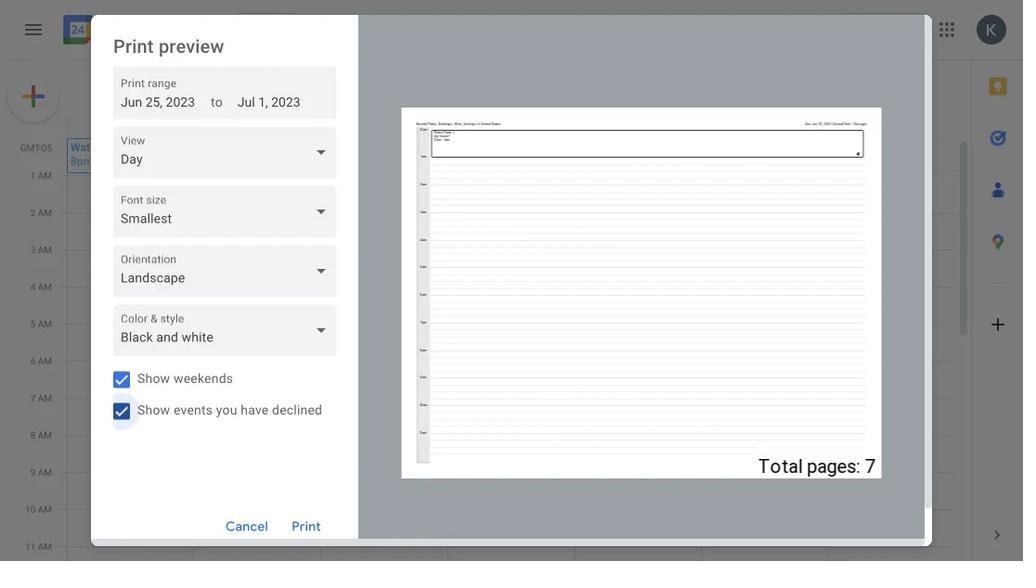 Task type: describe. For each thing, give the bounding box(es) containing it.
print range
[[121, 77, 177, 90]]

show for show events you have declined
[[137, 403, 170, 418]]

print for print preview
[[113, 35, 154, 57]]

my
[[98, 155, 113, 168]]

range
[[148, 77, 177, 90]]

3 cell from the left
[[322, 138, 449, 562]]

2023
[[479, 17, 524, 43]]

am for 1 am
[[38, 170, 52, 181]]

show for show weekends
[[137, 371, 170, 387]]

show events you have declined
[[137, 403, 322, 418]]

5
[[30, 319, 36, 330]]

–
[[432, 17, 444, 43]]

jul
[[448, 17, 474, 43]]

10
[[25, 504, 36, 515]]

6 cell from the left
[[703, 138, 829, 562]]

Start date text field
[[121, 91, 196, 114]]

8pm
[[71, 155, 93, 168]]

am for 7 am
[[38, 393, 52, 404]]

watch party :) 8pm , my house!
[[71, 141, 150, 168]]

7 column header from the left
[[829, 60, 956, 138]]

6
[[30, 356, 36, 367]]

, inside watch party :) 8pm , my house!
[[93, 155, 95, 168]]

you
[[216, 403, 237, 418]]

weekends
[[174, 371, 233, 387]]

1 column header from the left
[[67, 60, 195, 138]]

watch
[[71, 141, 102, 154]]

am for 2 am
[[38, 207, 52, 218]]

2
[[30, 207, 36, 218]]

gmt-
[[20, 142, 42, 153]]

calendar element
[[59, 11, 187, 52]]

jun
[[393, 17, 427, 43]]

cell containing watch party :)
[[67, 138, 195, 562]]

1 am
[[30, 170, 52, 181]]

9
[[30, 467, 36, 478]]

11
[[25, 541, 36, 553]]

grid containing watch party :)
[[0, 60, 971, 562]]

a
[[554, 470, 561, 483]]

party
[[105, 141, 132, 154]]

8:30am , conf room a
[[451, 470, 561, 483]]

2 am
[[30, 207, 52, 218]]

5 cell from the left
[[576, 138, 703, 562]]

cell containing 8:30am
[[448, 138, 576, 562]]

print for print range
[[121, 77, 145, 90]]

cancel
[[226, 519, 268, 535]]

7
[[30, 393, 36, 404]]



Task type: vqa. For each thing, say whether or not it's contained in the screenshot.
all associated with Oct 22, 2023, 1:30pm All participants can attend
no



Task type: locate. For each thing, give the bounding box(es) containing it.
1 cell from the left
[[67, 138, 195, 562]]

row containing watch party :)
[[59, 138, 956, 562]]

room
[[521, 470, 551, 483]]

,
[[93, 155, 95, 168], [489, 470, 492, 483]]

declined
[[272, 403, 322, 418]]

9 am from the top
[[38, 467, 52, 478]]

:)
[[135, 141, 142, 154]]

tab list
[[972, 60, 1023, 510]]

conf
[[494, 470, 518, 483]]

7 am from the top
[[38, 393, 52, 404]]

house!
[[116, 155, 150, 168]]

8:30am
[[451, 470, 489, 483]]

1 am from the top
[[38, 170, 52, 181]]

5 column header from the left
[[575, 60, 703, 138]]

have
[[241, 403, 269, 418]]

9 am
[[30, 467, 52, 478]]

print up print range in the top of the page
[[113, 35, 154, 57]]

2 am from the top
[[38, 207, 52, 218]]

1 vertical spatial print
[[121, 77, 145, 90]]

1
[[30, 170, 36, 181]]

11 am
[[25, 541, 52, 553]]

show left weekends
[[137, 371, 170, 387]]

4 am
[[30, 281, 52, 293]]

grid
[[0, 60, 971, 562]]

show
[[137, 371, 170, 387], [137, 403, 170, 418]]

8
[[30, 430, 36, 441]]

column header
[[67, 60, 195, 138], [194, 60, 322, 138], [321, 60, 449, 138], [448, 60, 576, 138], [575, 60, 703, 138], [702, 60, 829, 138], [829, 60, 956, 138]]

print
[[113, 35, 154, 57], [121, 77, 145, 90], [292, 519, 321, 535]]

1 show from the top
[[137, 371, 170, 387]]

End date text field
[[238, 91, 301, 114]]

events
[[174, 403, 213, 418]]

6 am from the top
[[38, 356, 52, 367]]

2 column header from the left
[[194, 60, 322, 138]]

am right 8
[[38, 430, 52, 441]]

am
[[38, 170, 52, 181], [38, 207, 52, 218], [38, 244, 52, 255], [38, 281, 52, 293], [38, 319, 52, 330], [38, 356, 52, 367], [38, 393, 52, 404], [38, 430, 52, 441], [38, 467, 52, 478], [38, 504, 52, 515], [38, 541, 52, 553]]

gmt-05
[[20, 142, 52, 153]]

am for 9 am
[[38, 467, 52, 478]]

4 column header from the left
[[448, 60, 576, 138]]

1 vertical spatial ,
[[489, 470, 492, 483]]

print button
[[277, 505, 336, 550]]

print right cancel button
[[292, 519, 321, 535]]

0 vertical spatial show
[[137, 371, 170, 387]]

5 am
[[30, 319, 52, 330]]

am right "7"
[[38, 393, 52, 404]]

, left conf
[[489, 470, 492, 483]]

print preview image
[[402, 108, 882, 479]]

3
[[30, 244, 36, 255]]

7 cell from the left
[[829, 138, 956, 562]]

2 vertical spatial print
[[292, 519, 321, 535]]

None field
[[113, 127, 344, 179], [113, 186, 344, 238], [113, 246, 344, 298], [113, 305, 344, 357], [113, 127, 344, 179], [113, 186, 344, 238], [113, 246, 344, 298], [113, 305, 344, 357]]

05
[[42, 142, 52, 153]]

am right 10
[[38, 504, 52, 515]]

print preview
[[113, 35, 224, 57]]

4
[[30, 281, 36, 293]]

am for 11 am
[[38, 541, 52, 553]]

cancel button
[[217, 505, 277, 550]]

am right 2
[[38, 207, 52, 218]]

jun – jul 2023 button
[[386, 17, 554, 43]]

1 horizontal spatial ,
[[489, 470, 492, 483]]

0 horizontal spatial ,
[[93, 155, 95, 168]]

am for 3 am
[[38, 244, 52, 255]]

0 vertical spatial print
[[113, 35, 154, 57]]

jun – jul 2023
[[393, 17, 524, 43]]

am right 4
[[38, 281, 52, 293]]

calendar
[[104, 17, 187, 43]]

cell
[[67, 138, 195, 562], [195, 138, 322, 562], [322, 138, 449, 562], [448, 138, 576, 562], [576, 138, 703, 562], [703, 138, 829, 562], [829, 138, 956, 562]]

am for 6 am
[[38, 356, 52, 367]]

preview
[[159, 35, 224, 57]]

am right 1
[[38, 170, 52, 181]]

1 vertical spatial show
[[137, 403, 170, 418]]

am for 10 am
[[38, 504, 52, 515]]

5 am from the top
[[38, 319, 52, 330]]

am for 4 am
[[38, 281, 52, 293]]

3 column header from the left
[[321, 60, 449, 138]]

show weekends
[[137, 371, 233, 387]]

am for 8 am
[[38, 430, 52, 441]]

8 am from the top
[[38, 430, 52, 441]]

am right 11
[[38, 541, 52, 553]]

, left my
[[93, 155, 95, 168]]

am for 5 am
[[38, 319, 52, 330]]

7 am
[[30, 393, 52, 404]]

am right "9"
[[38, 467, 52, 478]]

2 show from the top
[[137, 403, 170, 418]]

am right "5"
[[38, 319, 52, 330]]

row
[[59, 138, 956, 562]]

calendar heading
[[100, 17, 187, 43]]

to
[[211, 95, 223, 110]]

8 am
[[30, 430, 52, 441]]

4 am from the top
[[38, 281, 52, 293]]

3 am from the top
[[38, 244, 52, 255]]

6 am
[[30, 356, 52, 367]]

10 am from the top
[[38, 504, 52, 515]]

show left "events"
[[137, 403, 170, 418]]

am right 6
[[38, 356, 52, 367]]

4 cell from the left
[[448, 138, 576, 562]]

3 am
[[30, 244, 52, 255]]

print preview element
[[0, 0, 1023, 562]]

10 am
[[25, 504, 52, 515]]

11 am from the top
[[38, 541, 52, 553]]

am right the 3
[[38, 244, 52, 255]]

2 cell from the left
[[195, 138, 322, 562]]

0 vertical spatial ,
[[93, 155, 95, 168]]

print left range
[[121, 77, 145, 90]]

print inside button
[[292, 519, 321, 535]]

6 column header from the left
[[702, 60, 829, 138]]



